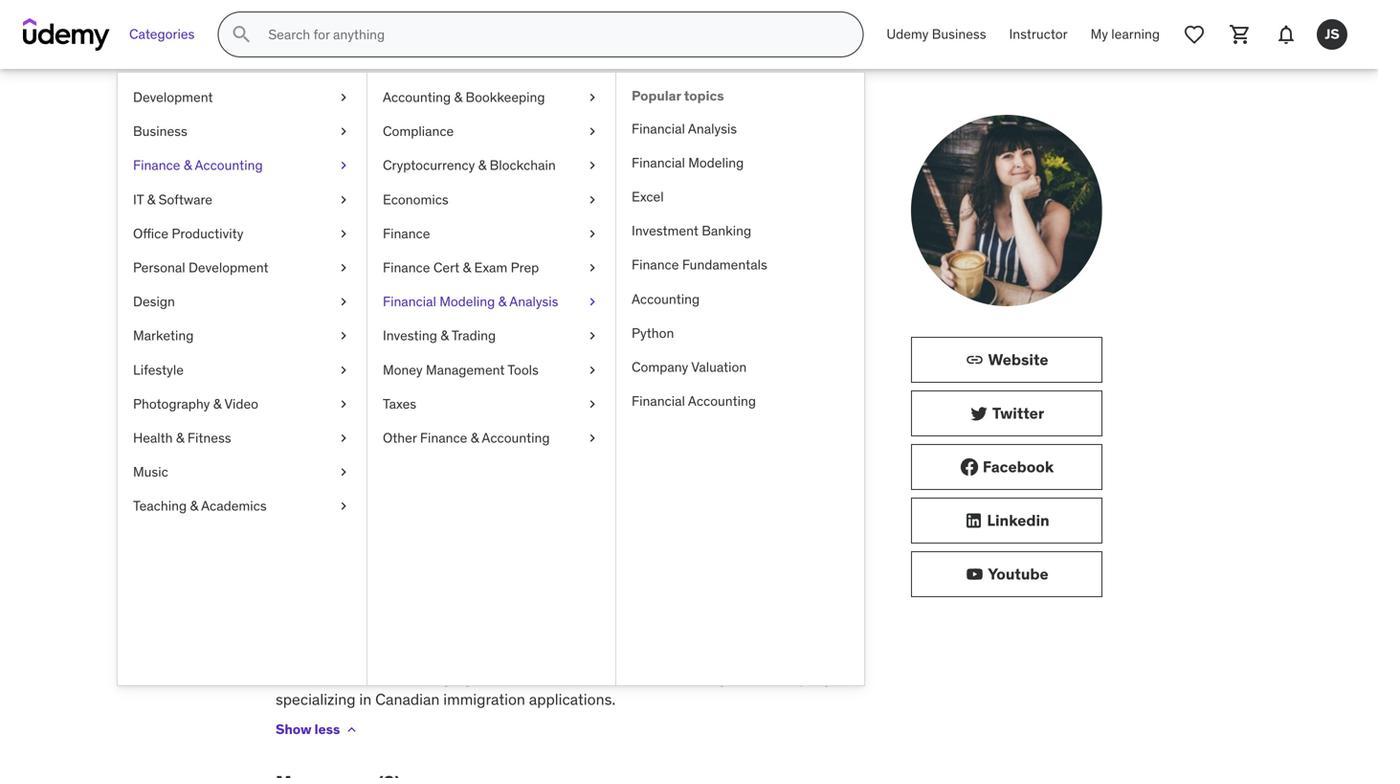 Task type: vqa. For each thing, say whether or not it's contained in the screenshot.
the left "2"
no



Task type: locate. For each thing, give the bounding box(es) containing it.
0 vertical spatial on
[[466, 546, 484, 565]]

0 horizontal spatial on
[[466, 546, 484, 565]]

immigration up although
[[672, 596, 754, 616]]

1 horizontal spatial with
[[733, 503, 765, 522]]

based
[[755, 618, 797, 637]]

0 vertical spatial business
[[932, 26, 986, 43]]

small image left the twitter
[[969, 404, 989, 423]]

is right she
[[750, 460, 761, 479]]

0 vertical spatial south
[[772, 409, 813, 429]]

member
[[710, 366, 767, 386]]

0 vertical spatial canada
[[587, 388, 639, 408]]

south down herself
[[276, 639, 316, 659]]

2 horizontal spatial with
[[790, 524, 823, 544]]

1 horizontal spatial and
[[379, 575, 404, 594]]

cryptocurrency & blockchain link
[[368, 149, 615, 183]]

and inside the deanne is a regulated canadian immigration consultant and a member in good standing with the immigration consultants of canada regulatory council (iccrc). deanne is currently the only active iccrc members physically located in south africa.
[[669, 366, 695, 386]]

xsmall image inside 'financial modeling & analysis' link
[[585, 292, 600, 311]]

analysis down prep
[[509, 293, 558, 310]]

of inside the deanne is a regulated canadian immigration consultant and a member in good standing with the immigration consultants of canada regulatory council (iccrc). deanne is currently the only active iccrc members physically located in south africa.
[[570, 388, 583, 408]]

xsmall image inside music link
[[336, 463, 351, 482]]

and right born
[[379, 575, 404, 594]]

financial up the excel
[[632, 154, 685, 171]]

canadian up taxes link on the left of the page
[[437, 366, 501, 386]]

small image inside website link
[[965, 350, 984, 369]]

small image inside the 'linkedin' link
[[964, 511, 983, 530]]

0 horizontal spatial modeling
[[440, 293, 495, 310]]

xsmall image inside show less button
[[344, 722, 359, 737]]

clients
[[506, 618, 552, 637], [570, 639, 615, 659]]

iccrc
[[514, 409, 560, 429]]

her
[[390, 524, 414, 544], [697, 524, 721, 544], [481, 618, 503, 637], [467, 639, 489, 659]]

finance down economics
[[383, 225, 430, 242]]

development
[[133, 89, 213, 106], [189, 259, 269, 276]]

born
[[344, 575, 375, 594]]

(iccrc).
[[775, 388, 834, 408]]

0 horizontal spatial has
[[332, 460, 356, 479]]

she
[[720, 460, 746, 479]]

teaching & academics link
[[118, 489, 367, 523]]

development down categories dropdown button
[[133, 89, 213, 106]]

0 vertical spatial has
[[332, 460, 356, 479]]

in right influences
[[680, 524, 694, 544]]

1 vertical spatial modeling
[[440, 293, 495, 310]]

financial modeling
[[632, 154, 744, 171]]

0 vertical spatial africa.
[[276, 431, 319, 450]]

1 horizontal spatial africa.
[[419, 596, 463, 616]]

xsmall image inside finance cert & exam prep link
[[585, 258, 600, 277]]

1 horizontal spatial border
[[648, 481, 695, 501]]

regulatory
[[642, 388, 717, 408]]

python
[[632, 324, 674, 342]]

xsmall image for teaching & academics
[[336, 497, 351, 516]]

financial down company
[[632, 392, 685, 410]]

in down 'council' at the right of the page
[[756, 409, 768, 429]]

canadian
[[354, 182, 423, 201], [437, 366, 501, 386], [375, 690, 440, 709]]

any
[[417, 524, 443, 544], [276, 546, 301, 565], [488, 546, 513, 565]]

deanne down the standing
[[276, 409, 329, 429]]

xsmall image inside teaching & academics link
[[336, 497, 351, 516]]

0 vertical spatial canadian
[[354, 182, 423, 201]]

development down the office productivity link
[[189, 259, 269, 276]]

photography & video link
[[118, 387, 367, 421]]

for up that at bottom
[[544, 481, 562, 501]]

years
[[419, 460, 455, 479], [411, 503, 448, 522]]

xsmall image inside development link
[[336, 88, 351, 107]]

health & fitness
[[133, 429, 231, 446]]

of down the services
[[535, 668, 548, 688]]

xsmall image inside the office productivity link
[[336, 224, 351, 243]]

1 horizontal spatial modeling
[[688, 154, 744, 171]]

deanne up economics
[[276, 128, 421, 178]]

small image left youtube
[[965, 565, 984, 584]]

xsmall image for health & fitness
[[336, 429, 351, 447]]

trading
[[452, 327, 496, 344]]

1 vertical spatial for
[[328, 503, 347, 522]]

0 vertical spatial and
[[669, 366, 695, 386]]

in inside (please note that deanne's experience with the cbsa does not afford her any privileges/priority or influences in her dealings with any government agencies on any applications).
[[680, 524, 694, 544]]

a down gone
[[576, 618, 584, 637]]

1 horizontal spatial analysis
[[688, 120, 737, 137]]

regulated up taxes
[[363, 366, 433, 386]]

with up currently
[[339, 388, 368, 408]]

xsmall image inside investing & trading link
[[585, 327, 600, 345]]

field.
[[683, 460, 716, 479]]

2 vertical spatial canadian
[[375, 690, 440, 709]]

0 vertical spatial with
[[339, 388, 368, 408]]

photography & video
[[133, 395, 258, 412]]

xsmall image for development
[[336, 88, 351, 107]]

clients down personal
[[570, 639, 615, 659]]

taxes
[[383, 395, 416, 412]]

and up regulatory
[[669, 366, 695, 386]]

xsmall image for office productivity
[[336, 224, 351, 243]]

is
[[336, 366, 347, 386], [332, 409, 343, 429], [750, 460, 761, 479], [703, 575, 714, 594], [355, 618, 367, 637], [332, 668, 343, 688]]

services down she
[[698, 481, 757, 501]]

compliance link
[[368, 114, 615, 149]]

to right able
[[403, 618, 417, 637]]

years up officer,
[[419, 460, 455, 479]]

xsmall image inside other finance & accounting link
[[585, 429, 600, 447]]

0 vertical spatial instructor
[[1009, 26, 1068, 43]]

money
[[383, 361, 423, 378]]

2 vertical spatial south
[[276, 639, 316, 659]]

1 horizontal spatial has
[[523, 596, 547, 616]]

xsmall image for show less
[[344, 722, 359, 737]]

in down the "process" on the bottom right
[[800, 618, 813, 637]]

finance down investment
[[632, 256, 679, 273]]

academics
[[201, 497, 267, 515]]

fitness
[[187, 429, 231, 446]]

is left now
[[703, 575, 714, 594]]

herself
[[276, 618, 323, 637]]

& up the software
[[184, 157, 192, 174]]

xsmall image for business
[[336, 122, 351, 141]]

has
[[332, 460, 356, 479], [523, 596, 547, 616]]

1 vertical spatial years
[[411, 503, 448, 522]]

xsmall image inside design link
[[336, 292, 351, 311]]

any down does
[[276, 546, 301, 565]]

on up british
[[466, 546, 484, 565]]

1 vertical spatial on
[[555, 618, 572, 637]]

music link
[[118, 455, 367, 489]]

1 horizontal spatial clients
[[570, 639, 615, 659]]

business right udemy
[[932, 26, 986, 43]]

0 horizontal spatial clients
[[506, 618, 552, 637]]

financial for financial modeling
[[632, 154, 685, 171]]

immigration up the only
[[398, 388, 480, 408]]

& down compliance link
[[478, 157, 486, 174]]

small image inside "facebook" link
[[960, 457, 979, 477]]

consultant down python
[[591, 366, 666, 386]]

small image inside youtube link
[[965, 565, 984, 584]]

1 horizontal spatial experience
[[649, 503, 730, 522]]

regulated inside the deanne is a regulated canadian immigration consultant and a member in good standing with the immigration consultants of canada regulatory council (iccrc). deanne is currently the only active iccrc members physically located in south africa.
[[363, 366, 433, 386]]

health & fitness link
[[118, 421, 367, 455]]

xsmall image for finance & accounting
[[336, 156, 351, 175]]

2 services from the left
[[698, 481, 757, 501]]

xsmall image inside "cryptocurrency & blockchain" link
[[585, 156, 600, 175]]

and
[[669, 366, 695, 386], [379, 575, 404, 594], [326, 618, 352, 637]]

0 vertical spatial small image
[[965, 350, 984, 369]]

xsmall image inside finance link
[[585, 224, 600, 243]]

0 horizontal spatial analysis
[[509, 293, 558, 310]]

in left good
[[771, 366, 783, 386]]

2 horizontal spatial and
[[669, 366, 695, 386]]

years down officer,
[[411, 503, 448, 522]]

submit search image
[[230, 23, 253, 46]]

2 vertical spatial and
[[326, 618, 352, 637]]

youtube link
[[911, 551, 1103, 597]]

1 horizontal spatial services
[[698, 481, 757, 501]]

and up africa,
[[326, 618, 352, 637]]

reviews 221
[[390, 231, 443, 283]]

1 horizontal spatial instructor
[[1009, 26, 1068, 43]]

finance cert & exam prep link
[[368, 251, 615, 285]]

0 horizontal spatial south
[[276, 639, 316, 659]]

xsmall image for marketing
[[336, 327, 351, 345]]

0 horizontal spatial regulated
[[276, 182, 351, 201]]

africa. inside the originally born and raised in british columbia canada, deanne is now living in johannesburg south africa. deanne has gone through the immigration process herself and is able to relate to her clients on a personal level. although based in south africa, deanne offers her services to clients around the world. deanne is also the managing director of canada abroad, an immigration company specializing in canadian immigration applications.
[[419, 596, 463, 616]]

five
[[383, 503, 408, 522]]

0 vertical spatial of
[[570, 388, 583, 408]]

has down columbia
[[523, 596, 547, 616]]

tools
[[508, 361, 539, 378]]

immigration down world.
[[684, 668, 766, 688]]

(cbsa)
[[276, 503, 324, 522]]

is down me
[[336, 366, 347, 386]]

modeling for financial modeling
[[688, 154, 744, 171]]

on down gone
[[555, 618, 572, 637]]

immigration down cryptocurrency & blockchain
[[426, 182, 516, 201]]

a inside the originally born and raised in british columbia canada, deanne is now living in johannesburg south africa. deanne has gone through the immigration process herself and is able to relate to her clients on a personal level. although based in south africa, deanne offers her services to clients around the world. deanne is also the managing director of canada abroad, an immigration company specializing in canadian immigration applications.
[[576, 618, 584, 637]]

0 horizontal spatial business
[[133, 123, 187, 140]]

in inside deanne has over ten years of experience in the immigration field. she is a former border services officer, having worked for the canada border services agency (cbsa) for over five years
[[555, 460, 568, 479]]

python link
[[616, 316, 864, 350]]

business inside udemy business "link"
[[932, 26, 986, 43]]

1 vertical spatial of
[[459, 460, 473, 479]]

africa,
[[320, 639, 363, 659]]

1 vertical spatial canada
[[592, 481, 644, 501]]

canadian inside the deanne is a regulated canadian immigration consultant and a member in good standing with the immigration consultants of canada regulatory council (iccrc). deanne is currently the only active iccrc members physically located in south africa.
[[437, 366, 501, 386]]

the inside (please note that deanne's experience with the cbsa does not afford her any privileges/priority or influences in her dealings with any government agencies on any applications).
[[769, 503, 793, 522]]

1 vertical spatial canadian
[[437, 366, 501, 386]]

2 vertical spatial canada
[[552, 668, 604, 688]]

1 vertical spatial instructor
[[276, 114, 362, 131]]

0 vertical spatial immigration
[[426, 182, 516, 201]]

xsmall image for lifestyle
[[336, 361, 351, 379]]

canada inside the deanne is a regulated canadian immigration consultant and a member in good standing with the immigration consultants of canada regulatory council (iccrc). deanne is currently the only active iccrc members physically located in south africa.
[[587, 388, 639, 408]]

xsmall image inside finance & accounting link
[[336, 156, 351, 175]]

financial
[[632, 120, 685, 137], [632, 154, 685, 171], [383, 293, 436, 310], [632, 392, 685, 410]]

0 horizontal spatial with
[[339, 388, 368, 408]]

wishlist image
[[1183, 23, 1206, 46]]

xsmall image inside accounting & bookkeeping link
[[585, 88, 600, 107]]

immigration inside instructor deanne acres-lans regulated canadian immigration consultant (rcic)
[[426, 182, 516, 201]]

2 vertical spatial small image
[[965, 565, 984, 584]]

modeling for financial modeling & analysis
[[440, 293, 495, 310]]

financial for financial analysis
[[632, 120, 685, 137]]

regulated
[[276, 182, 351, 201], [363, 366, 433, 386]]

& right cert
[[463, 259, 471, 276]]

modeling down financial analysis link
[[688, 154, 744, 171]]

of up members
[[570, 388, 583, 408]]

investment banking link
[[616, 214, 864, 248]]

south down (iccrc).
[[772, 409, 813, 429]]

financial for financial modeling & analysis
[[383, 293, 436, 310]]

the inside the deanne is a regulated canadian immigration consultant and a member in good standing with the immigration consultants of canada regulatory council (iccrc). deanne is currently the only active iccrc members physically located in south africa.
[[371, 388, 394, 408]]

0 horizontal spatial instructor
[[276, 114, 362, 131]]

canada up applications.
[[552, 668, 604, 688]]

small image left website in the right of the page
[[965, 350, 984, 369]]

1 vertical spatial south
[[375, 596, 416, 616]]

2 vertical spatial immigration
[[398, 388, 480, 408]]

small image left linkedin
[[964, 511, 983, 530]]

youtube
[[988, 564, 1049, 584]]

deanne up (cbsa)
[[276, 460, 329, 479]]

personal development link
[[118, 251, 367, 285]]

0 horizontal spatial border
[[276, 481, 322, 501]]

1 horizontal spatial of
[[535, 668, 548, 688]]

financial for financial accounting
[[632, 392, 685, 410]]

services up afford
[[326, 481, 385, 501]]

design link
[[118, 285, 367, 319]]

in up that at bottom
[[555, 460, 568, 479]]

good
[[787, 366, 822, 386]]

0 vertical spatial regulated
[[276, 182, 351, 201]]

small image
[[969, 404, 989, 423], [964, 511, 983, 530], [965, 565, 984, 584]]

although
[[689, 618, 751, 637]]

xsmall image for financial modeling & analysis
[[585, 292, 600, 311]]

instructor for instructor deanne acres-lans regulated canadian immigration consultant (rcic)
[[276, 114, 362, 131]]

& right it
[[147, 191, 155, 208]]

business up finance & accounting
[[133, 123, 187, 140]]

0 horizontal spatial to
[[403, 618, 417, 637]]

1 vertical spatial experience
[[649, 503, 730, 522]]

1 vertical spatial immigration
[[505, 366, 587, 386]]

0 vertical spatial for
[[544, 481, 562, 501]]

& for video
[[213, 395, 221, 412]]

small image left facebook
[[960, 457, 979, 477]]

xsmall image inside taxes link
[[585, 395, 600, 413]]

0 horizontal spatial of
[[459, 460, 473, 479]]

0 vertical spatial experience
[[476, 460, 552, 479]]

financial down 221
[[383, 293, 436, 310]]

small image for website
[[965, 350, 984, 369]]

1 vertical spatial clients
[[570, 639, 615, 659]]

xsmall image inside photography & video link
[[336, 395, 351, 413]]

financial down popular at the left
[[632, 120, 685, 137]]

xsmall image for personal development
[[336, 258, 351, 277]]

xsmall image inside business link
[[336, 122, 351, 141]]

2 vertical spatial of
[[535, 668, 548, 688]]

xsmall image inside marketing link
[[336, 327, 351, 345]]

0 horizontal spatial services
[[326, 481, 385, 501]]

finance inside financial modeling & analysis element
[[632, 256, 679, 273]]

xsmall image for investing & trading
[[585, 327, 600, 345]]

xsmall image for design
[[336, 292, 351, 311]]

1 horizontal spatial on
[[555, 618, 572, 637]]

1 vertical spatial regulated
[[363, 366, 433, 386]]

consultant down "blockchain"
[[519, 182, 600, 201]]

her up the services
[[481, 618, 503, 637]]

1 horizontal spatial to
[[463, 618, 477, 637]]

to right the services
[[552, 639, 566, 659]]

1 vertical spatial business
[[133, 123, 187, 140]]

immigration up deanne's
[[597, 460, 679, 479]]

1 vertical spatial and
[[379, 575, 404, 594]]

Search for anything text field
[[264, 18, 840, 51]]

over up afford
[[350, 503, 380, 522]]

students
[[310, 231, 367, 248]]

currently
[[347, 409, 408, 429]]

over left ten on the bottom of page
[[360, 460, 389, 479]]

xsmall image inside it & software link
[[336, 190, 351, 209]]

through
[[589, 596, 643, 616]]

company valuation
[[632, 358, 747, 376]]

with down cbsa
[[790, 524, 823, 544]]

canada up members
[[587, 388, 639, 408]]

1 vertical spatial small image
[[964, 511, 983, 530]]

her right offers
[[467, 639, 489, 659]]

border down field.
[[648, 481, 695, 501]]

0 vertical spatial modeling
[[688, 154, 744, 171]]

& for academics
[[190, 497, 198, 515]]

xsmall image inside economics link
[[585, 190, 600, 209]]

experience up worked
[[476, 460, 552, 479]]

border up (cbsa)
[[276, 481, 322, 501]]

deanne down able
[[367, 639, 420, 659]]

2 horizontal spatial south
[[772, 409, 813, 429]]

south up able
[[375, 596, 416, 616]]

& for trading
[[441, 327, 449, 344]]

about me
[[276, 328, 359, 351]]

instructor for instructor
[[1009, 26, 1068, 43]]

influences
[[601, 524, 677, 544]]

experience down field.
[[649, 503, 730, 522]]

2 border from the left
[[648, 481, 695, 501]]

experience inside deanne has over ten years of experience in the immigration field. she is a former border services officer, having worked for the canada border services agency (cbsa) for over five years
[[476, 460, 552, 479]]

xsmall image inside lifestyle link
[[336, 361, 351, 379]]

immigration up consultants
[[505, 366, 587, 386]]

&
[[454, 89, 462, 106], [184, 157, 192, 174], [478, 157, 486, 174], [147, 191, 155, 208], [463, 259, 471, 276], [498, 293, 507, 310], [441, 327, 449, 344], [213, 395, 221, 412], [176, 429, 184, 446], [471, 429, 479, 446], [190, 497, 198, 515]]

a down me
[[351, 366, 359, 386]]

0 horizontal spatial africa.
[[276, 431, 319, 450]]

canada inside deanne has over ten years of experience in the immigration field. she is a former border services officer, having worked for the canada border services agency (cbsa) for over five years
[[592, 481, 644, 501]]

1 vertical spatial africa.
[[419, 596, 463, 616]]

business inside business link
[[133, 123, 187, 140]]

instructor inside instructor deanne acres-lans regulated canadian immigration consultant (rcic)
[[276, 114, 362, 131]]

me
[[332, 328, 359, 351]]

regulated inside instructor deanne acres-lans regulated canadian immigration consultant (rcic)
[[276, 182, 351, 201]]

xsmall image inside 'money management tools' link
[[585, 361, 600, 379]]

agencies
[[397, 546, 462, 565]]

xsmall image inside compliance link
[[585, 122, 600, 141]]

1 vertical spatial development
[[189, 259, 269, 276]]

accounting & bookkeeping
[[383, 89, 545, 106]]

officer,
[[388, 481, 437, 501]]

xsmall image
[[585, 88, 600, 107], [585, 122, 600, 141], [336, 156, 351, 175], [585, 156, 600, 175], [585, 224, 600, 243], [585, 292, 600, 311], [336, 361, 351, 379], [336, 429, 351, 447]]

accounting link
[[616, 282, 864, 316]]

has left ten on the bottom of page
[[332, 460, 356, 479]]

1 horizontal spatial regulated
[[363, 366, 433, 386]]

cert
[[433, 259, 460, 276]]

a up the agency
[[765, 460, 773, 479]]

instructor left my
[[1009, 26, 1068, 43]]

finance for finance fundamentals
[[632, 256, 679, 273]]

consultants
[[484, 388, 566, 408]]

other
[[383, 429, 417, 446]]

an
[[664, 668, 681, 688]]

0 horizontal spatial and
[[326, 618, 352, 637]]

1 vertical spatial consultant
[[591, 366, 666, 386]]

canada
[[587, 388, 639, 408], [592, 481, 644, 501], [552, 668, 604, 688]]

experience
[[476, 460, 552, 479], [649, 503, 730, 522]]

xsmall image inside personal development 'link'
[[336, 258, 351, 277]]

is left able
[[355, 618, 367, 637]]

0 vertical spatial consultant
[[519, 182, 600, 201]]

any down privileges/priority
[[488, 546, 513, 565]]

immigration
[[426, 182, 516, 201], [505, 366, 587, 386], [398, 388, 480, 408]]

1 vertical spatial over
[[350, 503, 380, 522]]

2 horizontal spatial of
[[570, 388, 583, 408]]

small image
[[965, 350, 984, 369], [960, 457, 979, 477]]

1 vertical spatial analysis
[[509, 293, 558, 310]]

& right teaching
[[190, 497, 198, 515]]

modeling down finance cert & exam prep
[[440, 293, 495, 310]]

border
[[276, 481, 322, 501], [648, 481, 695, 501]]

website
[[988, 350, 1048, 369]]

financial analysis link
[[616, 112, 864, 146]]

1 vertical spatial has
[[523, 596, 547, 616]]

deanne has over ten years of experience in the immigration field. she is a former border services officer, having worked for the canada border services agency (cbsa) for over five years
[[276, 460, 822, 522]]

any up 'agencies'
[[417, 524, 443, 544]]

small image inside twitter link
[[969, 404, 989, 423]]

economics
[[383, 191, 449, 208]]

1 vertical spatial with
[[733, 503, 765, 522]]

1 horizontal spatial business
[[932, 26, 986, 43]]

regulated up total students
[[276, 182, 351, 201]]

instructor up finance & accounting link
[[276, 114, 362, 131]]

canadian down managing
[[375, 690, 440, 709]]

south inside the deanne is a regulated canadian immigration consultant and a member in good standing with the immigration consultants of canada regulatory council (iccrc). deanne is currently the only active iccrc members physically located in south africa.
[[772, 409, 813, 429]]

music
[[133, 463, 168, 480]]

on inside the originally born and raised in british columbia canada, deanne is now living in johannesburg south africa. deanne has gone through the immigration process herself and is able to relate to her clients on a personal level. although based in south africa, deanne offers her services to clients around the world. deanne is also the managing director of canada abroad, an immigration company specializing in canadian immigration applications.
[[555, 618, 572, 637]]

0 horizontal spatial any
[[276, 546, 301, 565]]

finance for finance & accounting
[[133, 157, 180, 174]]

xsmall image inside health & fitness link
[[336, 429, 351, 447]]

british
[[470, 575, 515, 594]]

acres-
[[428, 128, 549, 178]]

bookkeeping
[[466, 89, 545, 106]]

africa. down the standing
[[276, 431, 319, 450]]

about
[[276, 328, 328, 351]]

0 vertical spatial small image
[[969, 404, 989, 423]]

small image for twitter
[[969, 404, 989, 423]]

1 vertical spatial small image
[[960, 457, 979, 477]]

xsmall image
[[336, 88, 351, 107], [336, 122, 351, 141], [336, 190, 351, 209], [585, 190, 600, 209], [336, 224, 351, 243], [336, 258, 351, 277], [585, 258, 600, 277], [336, 292, 351, 311], [336, 327, 351, 345], [585, 327, 600, 345], [585, 361, 600, 379], [336, 395, 351, 413], [585, 395, 600, 413], [585, 429, 600, 447], [336, 463, 351, 482], [336, 497, 351, 516], [344, 722, 359, 737]]

0 horizontal spatial experience
[[476, 460, 552, 479]]



Task type: describe. For each thing, give the bounding box(es) containing it.
it & software
[[133, 191, 212, 208]]

lifestyle
[[133, 361, 184, 378]]

investment
[[632, 222, 699, 239]]

finance down the only
[[420, 429, 467, 446]]

my
[[1091, 26, 1108, 43]]

deanne inside deanne has over ten years of experience in the immigration field. she is a former border services officer, having worked for the canada border services agency (cbsa) for over five years
[[276, 460, 329, 479]]

small image for facebook
[[960, 457, 979, 477]]

world.
[[696, 639, 737, 659]]

small image for youtube
[[965, 565, 984, 584]]

xsmall image for economics
[[585, 190, 600, 209]]

has inside the originally born and raised in british columbia canada, deanne is now living in johannesburg south africa. deanne has gone through the immigration process herself and is able to relate to her clients on a personal level. although based in south africa, deanne offers her services to clients around the world. deanne is also the managing director of canada abroad, an immigration company specializing in canadian immigration applications.
[[523, 596, 547, 616]]

& down finance cert & exam prep link
[[498, 293, 507, 310]]

managing
[[405, 668, 472, 688]]

financial modeling link
[[616, 146, 864, 180]]

offers
[[424, 639, 463, 659]]

blockchain
[[490, 157, 556, 174]]

prep
[[511, 259, 539, 276]]

notifications image
[[1275, 23, 1298, 46]]

finance for finance
[[383, 225, 430, 242]]

0 vertical spatial years
[[419, 460, 455, 479]]

xsmall image for money management tools
[[585, 361, 600, 379]]

of inside the originally born and raised in british columbia canada, deanne is now living in johannesburg south africa. deanne has gone through the immigration process herself and is able to relate to her clients on a personal level. although based in south africa, deanne offers her services to clients around the world. deanne is also the managing director of canada abroad, an immigration company specializing in canadian immigration applications.
[[535, 668, 548, 688]]

is left also
[[332, 668, 343, 688]]

applications).
[[517, 546, 616, 565]]

with inside the deanne is a regulated canadian immigration consultant and a member in good standing with the immigration consultants of canada regulatory council (iccrc). deanne is currently the only active iccrc members physically located in south africa.
[[339, 388, 368, 408]]

0 vertical spatial over
[[360, 460, 389, 479]]

deanne up the standing
[[279, 366, 332, 386]]

africa. inside the deanne is a regulated canadian immigration consultant and a member in good standing with the immigration consultants of canada regulatory council (iccrc). deanne is currently the only active iccrc members physically located in south africa.
[[276, 431, 319, 450]]

consultant inside instructor deanne acres-lans regulated canadian immigration consultant (rcic)
[[519, 182, 600, 201]]

located
[[702, 409, 752, 429]]

0 vertical spatial clients
[[506, 618, 552, 637]]

xsmall image for it & software
[[336, 190, 351, 209]]

company valuation link
[[616, 350, 864, 384]]

1 horizontal spatial for
[[544, 481, 562, 501]]

specializing
[[276, 690, 356, 709]]

financial modeling & analysis element
[[615, 73, 864, 685]]

development inside 'link'
[[189, 259, 269, 276]]

reviews
[[390, 231, 443, 248]]

excel link
[[616, 180, 864, 214]]

it
[[133, 191, 144, 208]]

on inside (please note that deanne's experience with the cbsa does not afford her any privileges/priority or influences in her dealings with any government agencies on any applications).
[[466, 546, 484, 565]]

is down the standing
[[332, 409, 343, 429]]

1 border from the left
[[276, 481, 322, 501]]

does
[[276, 524, 311, 544]]

& for blockchain
[[478, 157, 486, 174]]

consultant inside the deanne is a regulated canadian immigration consultant and a member in good standing with the immigration consultants of canada regulatory council (iccrc). deanne is currently the only active iccrc members physically located in south africa.
[[591, 366, 666, 386]]

shopping cart with 0 items image
[[1229, 23, 1252, 46]]

finance & accounting link
[[118, 149, 367, 183]]

not
[[315, 524, 339, 544]]

my learning
[[1091, 26, 1160, 43]]

1 horizontal spatial south
[[375, 596, 416, 616]]

members
[[563, 409, 628, 429]]

johannesburg
[[276, 596, 371, 616]]

deanne acres-lans image
[[911, 115, 1103, 306]]

finance link
[[368, 217, 615, 251]]

productivity
[[172, 225, 243, 242]]

worked
[[490, 481, 540, 501]]

popular topics
[[632, 87, 724, 104]]

xsmall image for finance cert & exam prep
[[585, 258, 600, 277]]

government
[[305, 546, 393, 565]]

canadian inside the originally born and raised in british columbia canada, deanne is now living in johannesburg south africa. deanne has gone through the immigration process herself and is able to relate to her clients on a personal level. although based in south africa, deanne offers her services to clients around the world. deanne is also the managing director of canada abroad, an immigration company specializing in canadian immigration applications.
[[375, 690, 440, 709]]

marketing link
[[118, 319, 367, 353]]

her down "five"
[[390, 524, 414, 544]]

xsmall image for cryptocurrency & blockchain
[[585, 156, 600, 175]]

office productivity link
[[118, 217, 367, 251]]

& for accounting
[[184, 157, 192, 174]]

xsmall image for music
[[336, 463, 351, 482]]

is inside deanne has over ten years of experience in the immigration field. she is a former border services officer, having worked for the canada border services agency (cbsa) for over five years
[[750, 460, 761, 479]]

website link
[[911, 337, 1103, 383]]

2 horizontal spatial any
[[488, 546, 513, 565]]

video
[[224, 395, 258, 412]]

2 vertical spatial with
[[790, 524, 823, 544]]

valuation
[[691, 358, 747, 376]]

development link
[[118, 80, 367, 114]]

finance fundamentals
[[632, 256, 767, 273]]

physically
[[632, 409, 698, 429]]

investing & trading link
[[368, 319, 615, 353]]

financial accounting link
[[616, 384, 864, 418]]

& for fitness
[[176, 429, 184, 446]]

banking
[[702, 222, 751, 239]]

0 vertical spatial development
[[133, 89, 213, 106]]

finance & accounting
[[133, 157, 263, 174]]

finance for finance cert & exam prep
[[383, 259, 430, 276]]

& down active
[[471, 429, 479, 446]]

small image for linkedin
[[964, 511, 983, 530]]

instructor deanne acres-lans regulated canadian immigration consultant (rcic)
[[276, 114, 650, 201]]

having
[[441, 481, 486, 501]]

lifestyle link
[[118, 353, 367, 387]]

0 vertical spatial analysis
[[688, 120, 737, 137]]

in right raised
[[454, 575, 466, 594]]

& for software
[[147, 191, 155, 208]]

xsmall image for taxes
[[585, 395, 600, 413]]

2 horizontal spatial to
[[552, 639, 566, 659]]

has inside deanne has over ten years of experience in the immigration field. she is a former border services officer, having worked for the canada border services agency (cbsa) for over five years
[[332, 460, 356, 479]]

finance fundamentals link
[[616, 248, 864, 282]]

design
[[133, 293, 175, 310]]

immigration down director
[[443, 690, 525, 709]]

exam
[[474, 259, 508, 276]]

deanne down british
[[466, 596, 519, 616]]

teaching & academics
[[133, 497, 267, 515]]

in down also
[[359, 690, 372, 709]]

standing
[[276, 388, 335, 408]]

learning
[[1111, 26, 1160, 43]]

investment banking
[[632, 222, 751, 239]]

able
[[370, 618, 399, 637]]

deanne's
[[579, 503, 646, 522]]

0 horizontal spatial for
[[328, 503, 347, 522]]

or
[[583, 524, 598, 544]]

her left dealings
[[697, 524, 721, 544]]

accounting & bookkeeping link
[[368, 80, 615, 114]]

company
[[632, 358, 688, 376]]

deanne up 'specializing'
[[276, 668, 329, 688]]

& for bookkeeping
[[454, 89, 462, 106]]

cryptocurrency & blockchain
[[383, 157, 556, 174]]

process
[[758, 596, 812, 616]]

1 services from the left
[[326, 481, 385, 501]]

1 horizontal spatial any
[[417, 524, 443, 544]]

less
[[315, 721, 340, 738]]

xsmall image for finance
[[585, 224, 600, 243]]

applications.
[[529, 690, 616, 709]]

xsmall image for compliance
[[585, 122, 600, 141]]

other finance & accounting link
[[368, 421, 615, 455]]

excel
[[632, 188, 664, 205]]

xsmall image for accounting & bookkeeping
[[585, 88, 600, 107]]

other finance & accounting
[[383, 429, 550, 446]]

around
[[618, 639, 666, 659]]

living
[[750, 575, 786, 594]]

xsmall image for other finance & accounting
[[585, 429, 600, 447]]

office productivity
[[133, 225, 243, 242]]

of inside deanne has over ten years of experience in the immigration field. she is a former border services officer, having worked for the canada border services agency (cbsa) for over five years
[[459, 460, 473, 479]]

finance cert & exam prep
[[383, 259, 539, 276]]

in up the "process" on the bottom right
[[789, 575, 802, 594]]

221
[[390, 254, 428, 283]]

deanne inside instructor deanne acres-lans regulated canadian immigration consultant (rcic)
[[276, 128, 421, 178]]

linkedin
[[987, 511, 1050, 530]]

money management tools link
[[368, 353, 615, 387]]

xsmall image for photography & video
[[336, 395, 351, 413]]

udemy image
[[23, 18, 110, 51]]

financial analysis
[[632, 120, 737, 137]]

canada inside the originally born and raised in british columbia canada, deanne is now living in johannesburg south africa. deanne has gone through the immigration process herself and is able to relate to her clients on a personal level. although based in south africa, deanne offers her services to clients around the world. deanne is also the managing director of canada abroad, an immigration company specializing in canadian immigration applications.
[[552, 668, 604, 688]]

company
[[770, 668, 832, 688]]

software
[[158, 191, 212, 208]]

a inside deanne has over ten years of experience in the immigration field. she is a former border services officer, having worked for the canada border services agency (cbsa) for over five years
[[765, 460, 773, 479]]

topics
[[684, 87, 724, 104]]

popular
[[632, 87, 681, 104]]

(please note that deanne's experience with the cbsa does not afford her any privileges/priority or influences in her dealings with any government agencies on any applications).
[[276, 503, 838, 565]]

management
[[426, 361, 505, 378]]

deanne up level.
[[646, 575, 699, 594]]

immigration inside deanne has over ten years of experience in the immigration field. she is a former border services officer, having worked for the canada border services agency (cbsa) for over five years
[[597, 460, 679, 479]]

show
[[276, 721, 312, 738]]

a up financial accounting
[[698, 366, 707, 386]]

udemy business link
[[875, 11, 998, 57]]

now
[[718, 575, 746, 594]]

js link
[[1309, 11, 1355, 57]]

relate
[[420, 618, 460, 637]]

canadian inside instructor deanne acres-lans regulated canadian immigration consultant (rcic)
[[354, 182, 423, 201]]

experience inside (please note that deanne's experience with the cbsa does not afford her any privileges/priority or influences in her dealings with any government agencies on any applications).
[[649, 503, 730, 522]]



